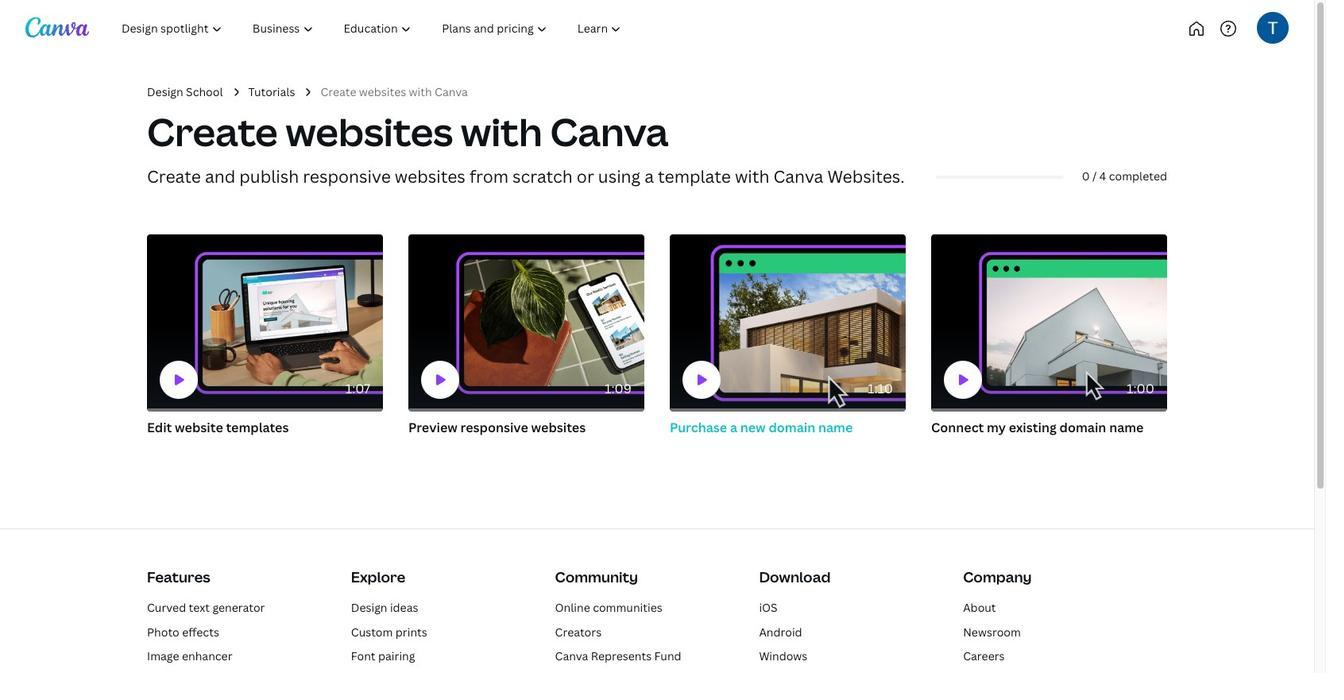 Task type: describe. For each thing, give the bounding box(es) containing it.
1:00 link
[[932, 235, 1168, 412]]

design for design school
[[147, 84, 183, 99]]

image enhancer link
[[147, 649, 233, 664]]

online communities link
[[555, 600, 663, 615]]

using
[[598, 165, 641, 187]]

tutorials
[[248, 84, 295, 99]]

existing
[[1009, 419, 1057, 436]]

1 vertical spatial create
[[147, 106, 278, 158]]

photo effects link
[[147, 624, 219, 639]]

design ideas
[[351, 600, 418, 615]]

font
[[351, 649, 376, 664]]

represents
[[591, 649, 652, 664]]

edit
[[147, 419, 172, 436]]

0 vertical spatial create
[[321, 84, 356, 99]]

windows
[[759, 649, 808, 664]]

communities
[[593, 600, 663, 615]]

or
[[577, 165, 594, 187]]

preview responsive websites link
[[409, 418, 645, 439]]

top level navigation element
[[108, 13, 689, 45]]

template
[[658, 165, 731, 187]]

android
[[759, 624, 802, 639]]

pairing
[[378, 649, 415, 664]]

from
[[470, 165, 509, 187]]

photo effects
[[147, 624, 219, 639]]

text
[[189, 600, 210, 615]]

effects
[[182, 624, 219, 639]]

prints
[[396, 624, 427, 639]]

preview
[[409, 419, 458, 436]]

company
[[963, 567, 1032, 586]]

curved text generator link
[[147, 600, 265, 615]]

4
[[1100, 169, 1107, 184]]

ios link
[[759, 600, 778, 615]]

community
[[555, 567, 638, 586]]

download
[[759, 567, 831, 586]]

website
[[175, 419, 223, 436]]

name for connect my existing domain name
[[1110, 419, 1144, 436]]

edit website templates
[[147, 419, 289, 436]]

publish
[[239, 165, 299, 187]]

connect my existing domain name image
[[932, 235, 1168, 412]]

careers link
[[963, 649, 1005, 664]]

connect my existing domain name link
[[932, 418, 1168, 439]]

preview responsive websites image
[[409, 235, 645, 412]]

online communities
[[555, 600, 663, 615]]

2 vertical spatial create
[[147, 165, 201, 187]]

0 vertical spatial responsive
[[303, 165, 391, 187]]

1:10 link
[[670, 235, 906, 412]]

curved
[[147, 600, 186, 615]]

purchase a new domain name link
[[670, 418, 906, 439]]

explore
[[351, 567, 406, 586]]

custom prints
[[351, 624, 427, 639]]

2 horizontal spatial with
[[735, 165, 770, 187]]

about link
[[963, 600, 996, 615]]

completed
[[1109, 169, 1168, 184]]

creators
[[555, 624, 602, 639]]

edit website templates link
[[147, 418, 383, 439]]

1:09 link
[[409, 235, 645, 412]]

1 vertical spatial create websites with canva
[[147, 106, 669, 158]]

canva represents fund
[[555, 649, 682, 664]]

custom prints link
[[351, 624, 427, 639]]

1:07
[[346, 380, 370, 397]]

preview responsive websites
[[409, 419, 586, 436]]

features
[[147, 567, 210, 586]]

connect
[[932, 419, 984, 436]]

enhancer
[[182, 649, 233, 664]]

custom
[[351, 624, 393, 639]]

and
[[205, 165, 235, 187]]

1:07 link
[[147, 235, 383, 412]]

newsroom link
[[963, 624, 1021, 639]]

domain for existing
[[1060, 419, 1107, 436]]



Task type: vqa. For each thing, say whether or not it's contained in the screenshot.
Presenter View
no



Task type: locate. For each thing, give the bounding box(es) containing it.
online
[[555, 600, 590, 615]]

with up from on the top of the page
[[461, 106, 543, 158]]

school
[[186, 84, 223, 99]]

0 horizontal spatial design
[[147, 84, 183, 99]]

0 horizontal spatial domain
[[769, 419, 816, 436]]

my
[[987, 419, 1006, 436]]

design school link
[[147, 83, 223, 101]]

0 horizontal spatial name
[[819, 419, 853, 436]]

curved text generator
[[147, 600, 265, 615]]

create left the and
[[147, 165, 201, 187]]

font pairing
[[351, 649, 415, 664]]

1:10
[[868, 380, 893, 397]]

a right using
[[645, 165, 654, 187]]

design for design ideas
[[351, 600, 387, 615]]

1 name from the left
[[819, 419, 853, 436]]

a
[[645, 165, 654, 187], [730, 419, 738, 436]]

android link
[[759, 624, 802, 639]]

domain
[[769, 419, 816, 436], [1060, 419, 1107, 436]]

with right template
[[735, 165, 770, 187]]

design up "custom"
[[351, 600, 387, 615]]

image
[[147, 649, 179, 664]]

0 horizontal spatial responsive
[[303, 165, 391, 187]]

1 horizontal spatial a
[[730, 419, 738, 436]]

create
[[321, 84, 356, 99], [147, 106, 278, 158], [147, 165, 201, 187]]

create down school
[[147, 106, 278, 158]]

1 vertical spatial design
[[351, 600, 387, 615]]

0 horizontal spatial a
[[645, 165, 654, 187]]

0
[[1082, 169, 1090, 184]]

1 vertical spatial with
[[461, 106, 543, 158]]

purchase a new domain name
[[670, 419, 853, 436]]

newsroom
[[963, 624, 1021, 639]]

domain for new
[[769, 419, 816, 436]]

1 horizontal spatial responsive
[[461, 419, 528, 436]]

0 vertical spatial design
[[147, 84, 183, 99]]

2 name from the left
[[1110, 419, 1144, 436]]

design left school
[[147, 84, 183, 99]]

windows link
[[759, 649, 808, 664]]

1 horizontal spatial with
[[461, 106, 543, 158]]

create and publish responsive websites from scratch or using a template with canva websites.
[[147, 165, 905, 187]]

with
[[409, 84, 432, 99], [461, 106, 543, 158], [735, 165, 770, 187]]

design ideas link
[[351, 600, 418, 615]]

careers
[[963, 649, 1005, 664]]

responsive right publish
[[303, 165, 391, 187]]

1:00
[[1127, 380, 1155, 397]]

1 horizontal spatial name
[[1110, 419, 1144, 436]]

a left new
[[730, 419, 738, 436]]

0 vertical spatial with
[[409, 84, 432, 99]]

edit website templates image
[[147, 235, 383, 412]]

/
[[1093, 169, 1097, 184]]

0 vertical spatial a
[[645, 165, 654, 187]]

name for purchase a new domain name
[[819, 419, 853, 436]]

canva
[[435, 84, 468, 99], [550, 106, 669, 158], [774, 165, 824, 187], [555, 649, 589, 664]]

new
[[741, 419, 766, 436]]

create websites with canva
[[321, 84, 468, 99], [147, 106, 669, 158]]

generator
[[213, 600, 265, 615]]

0 vertical spatial create websites with canva
[[321, 84, 468, 99]]

1 domain from the left
[[769, 419, 816, 436]]

2 vertical spatial with
[[735, 165, 770, 187]]

tutorials link
[[248, 83, 295, 101]]

creators link
[[555, 624, 602, 639]]

ios
[[759, 600, 778, 615]]

1 horizontal spatial domain
[[1060, 419, 1107, 436]]

with down top level navigation element
[[409, 84, 432, 99]]

1:09
[[605, 380, 632, 397]]

websites
[[359, 84, 406, 99], [286, 106, 453, 158], [395, 165, 466, 187], [531, 419, 586, 436]]

1 vertical spatial a
[[730, 419, 738, 436]]

connect my existing domain name
[[932, 419, 1144, 436]]

scratch
[[513, 165, 573, 187]]

websites.
[[828, 165, 905, 187]]

domain right new
[[769, 419, 816, 436]]

1 vertical spatial responsive
[[461, 419, 528, 436]]

0 horizontal spatial with
[[409, 84, 432, 99]]

design
[[147, 84, 183, 99], [351, 600, 387, 615]]

image enhancer
[[147, 649, 233, 664]]

domain right existing
[[1060, 419, 1107, 436]]

1 horizontal spatial design
[[351, 600, 387, 615]]

font pairing link
[[351, 649, 415, 664]]

create right tutorials
[[321, 84, 356, 99]]

ideas
[[390, 600, 418, 615]]

templates
[[226, 419, 289, 436]]

name
[[819, 419, 853, 436], [1110, 419, 1144, 436]]

canva represents fund link
[[555, 649, 682, 664]]

design school
[[147, 84, 223, 99]]

about
[[963, 600, 996, 615]]

0 / 4 completed
[[1082, 169, 1168, 184]]

photo
[[147, 624, 179, 639]]

purchase
[[670, 419, 727, 436]]

2 domain from the left
[[1060, 419, 1107, 436]]

responsive right preview on the bottom left of page
[[461, 419, 528, 436]]

fund
[[655, 649, 682, 664]]

responsive
[[303, 165, 391, 187], [461, 419, 528, 436]]



